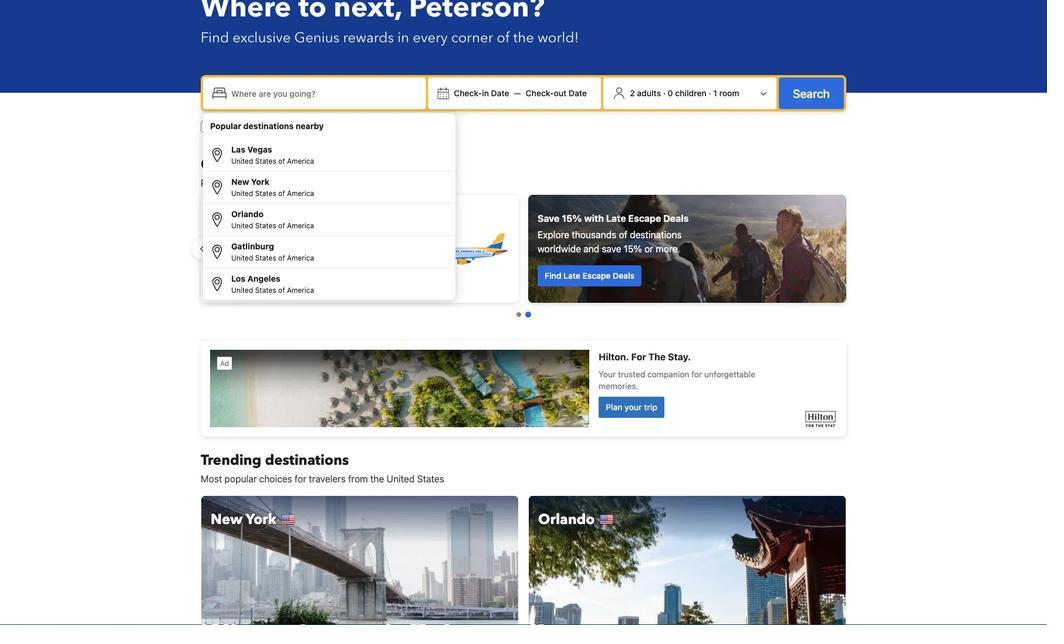 Task type: describe. For each thing, give the bounding box(es) containing it.
main content containing offers
[[191, 155, 856, 625]]

york for new york united states of america
[[251, 177, 269, 187]]

work
[[278, 122, 297, 131]]

states inside trending destinations most popular choices for travelers from the united states
[[417, 473, 444, 485]]

or
[[645, 243, 653, 254]]

united inside las vegas united states of america
[[231, 157, 253, 165]]

for inside trending destinations most popular choices for travelers from the united states
[[295, 473, 306, 485]]

and inside the save 15% with late escape deals explore thousands of destinations worldwide and save 15% or more
[[584, 243, 599, 254]]

away
[[226, 213, 249, 224]]

1 vertical spatial late
[[564, 271, 580, 281]]

save
[[602, 243, 621, 254]]

los angeles united states of america
[[231, 274, 314, 294]]

you
[[374, 178, 390, 189]]

i'm traveling for work
[[217, 122, 297, 131]]

nearby
[[296, 121, 324, 131]]

1 vertical spatial in
[[482, 88, 489, 98]]

world!
[[538, 28, 579, 47]]

save
[[538, 213, 560, 224]]

1 vertical spatial deals
[[613, 271, 634, 281]]

of inside gatlinburg united states of america
[[278, 254, 285, 262]]

new for new york
[[211, 510, 243, 529]]

check-out date button
[[521, 83, 592, 104]]

with inside fly away to your dream vacation get inspired – compare and book flights with flexibility
[[383, 229, 400, 240]]

book
[[330, 229, 351, 240]]

offers
[[201, 155, 243, 174]]

from
[[348, 473, 368, 485]]

to
[[252, 213, 261, 224]]

2 · from the left
[[709, 88, 711, 98]]

search for search for flights
[[217, 271, 244, 281]]

dream
[[286, 213, 315, 224]]

out
[[554, 88, 567, 98]]

rewards
[[343, 28, 394, 47]]

i'm looking for flights
[[323, 122, 402, 131]]

trending
[[201, 450, 261, 470]]

orlando for orlando united states of america
[[231, 209, 264, 219]]

for left work
[[266, 122, 276, 131]]

of right corner
[[497, 28, 510, 47]]

2
[[630, 88, 635, 98]]

las
[[231, 145, 245, 154]]

0
[[668, 88, 673, 98]]

inspired
[[228, 229, 262, 240]]

1 date from the left
[[491, 88, 509, 98]]

late inside the save 15% with late escape deals explore thousands of destinations worldwide and save 15% or more
[[606, 213, 626, 224]]

america inside gatlinburg united states of america
[[287, 254, 314, 262]]

united inside new york united states of america
[[231, 189, 253, 197]]

flights inside fly away to your dream vacation get inspired – compare and book flights with flexibility
[[354, 229, 380, 240]]

the for from
[[370, 473, 384, 485]]

las vegas united states of america
[[231, 145, 314, 165]]

of inside los angeles united states of america
[[278, 286, 285, 294]]

region containing fly away to your dream vacation
[[191, 190, 856, 308]]

find for find late escape deals
[[545, 271, 561, 281]]

0 horizontal spatial 15%
[[562, 213, 582, 224]]

get
[[210, 229, 225, 240]]

looking
[[336, 122, 364, 131]]

–
[[264, 229, 269, 240]]

with inside the save 15% with late escape deals explore thousands of destinations worldwide and save 15% or more
[[584, 213, 604, 224]]

america for york
[[287, 189, 314, 197]]

united inside los angeles united states of america
[[231, 286, 253, 294]]

new york
[[211, 510, 277, 529]]

for inside offers promotions, deals, and special offers for you
[[360, 178, 372, 189]]

popular destinations nearby
[[210, 121, 324, 131]]

flexibility
[[210, 243, 248, 254]]

of inside the save 15% with late escape deals explore thousands of destinations worldwide and save 15% or more
[[619, 229, 627, 240]]

traveling
[[231, 122, 264, 131]]

2 vertical spatial flights
[[259, 271, 284, 281]]

more
[[656, 243, 678, 254]]

gatlinburg united states of america
[[231, 242, 314, 262]]

your
[[263, 213, 284, 224]]

worldwide
[[538, 243, 581, 254]]

search button
[[779, 77, 844, 109]]

find late escape deals
[[545, 271, 634, 281]]

states inside gatlinburg united states of america
[[255, 254, 276, 262]]

genius
[[294, 28, 340, 47]]

thousands
[[572, 229, 616, 240]]

i'm
[[323, 122, 334, 131]]

destinations for popular
[[243, 121, 294, 131]]

of inside orlando united states of america
[[278, 221, 285, 230]]

i'm
[[217, 122, 229, 131]]

offers
[[333, 178, 358, 189]]

destinations inside the save 15% with late escape deals explore thousands of destinations worldwide and save 15% or more
[[630, 229, 682, 240]]

fly away to your dream vacation image
[[427, 208, 509, 290]]

los
[[231, 274, 245, 284]]

united inside orlando united states of america
[[231, 221, 253, 230]]

room
[[719, 88, 739, 98]]

0 horizontal spatial in
[[397, 28, 409, 47]]

1 check- from the left
[[454, 88, 482, 98]]

1 · from the left
[[663, 88, 666, 98]]

0 horizontal spatial escape
[[583, 271, 611, 281]]

vacation
[[317, 213, 356, 224]]

check-in date button
[[449, 83, 514, 104]]

popular
[[210, 121, 241, 131]]

2 adults · 0 children · 1 room
[[630, 88, 739, 98]]

popular destinations nearby group
[[203, 139, 455, 300]]

new york link
[[201, 495, 519, 625]]



Task type: locate. For each thing, give the bounding box(es) containing it.
of
[[497, 28, 510, 47], [278, 157, 285, 165], [278, 189, 285, 197], [278, 221, 285, 230], [619, 229, 627, 240], [278, 254, 285, 262], [278, 286, 285, 294]]

america up "special"
[[287, 157, 314, 165]]

0 vertical spatial orlando
[[231, 209, 264, 219]]

the inside trending destinations most popular choices for travelers from the united states
[[370, 473, 384, 485]]

corner
[[451, 28, 493, 47]]

1 vertical spatial new
[[211, 510, 243, 529]]

2 check- from the left
[[526, 88, 554, 98]]

the left world!
[[513, 28, 534, 47]]

0 vertical spatial with
[[584, 213, 604, 224]]

america for angeles
[[287, 286, 314, 294]]

1 horizontal spatial ·
[[709, 88, 711, 98]]

with right book at the top left of the page
[[383, 229, 400, 240]]

states inside las vegas united states of america
[[255, 157, 276, 165]]

escape down save
[[583, 271, 611, 281]]

of right the '–'
[[278, 221, 285, 230]]

states inside los angeles united states of america
[[255, 286, 276, 294]]

1 horizontal spatial late
[[606, 213, 626, 224]]

york for new york
[[246, 510, 277, 529]]

0 vertical spatial york
[[251, 177, 269, 187]]

0 horizontal spatial with
[[383, 229, 400, 240]]

the
[[513, 28, 534, 47], [370, 473, 384, 485]]

0 vertical spatial in
[[397, 28, 409, 47]]

with
[[584, 213, 604, 224], [383, 229, 400, 240]]

america inside las vegas united states of america
[[287, 157, 314, 165]]

1 vertical spatial the
[[370, 473, 384, 485]]

5 america from the top
[[287, 286, 314, 294]]

find inside find late escape deals link
[[545, 271, 561, 281]]

new down offers
[[231, 177, 249, 187]]

3 america from the top
[[287, 221, 314, 230]]

of up save
[[619, 229, 627, 240]]

america
[[287, 157, 314, 165], [287, 189, 314, 197], [287, 221, 314, 230], [287, 254, 314, 262], [287, 286, 314, 294]]

promotions,
[[201, 178, 252, 189]]

and inside offers promotions, deals, and special offers for you
[[282, 178, 298, 189]]

york down the 'choices'
[[246, 510, 277, 529]]

progress bar
[[517, 312, 531, 318]]

2 vertical spatial and
[[584, 243, 599, 254]]

1 vertical spatial orlando
[[538, 510, 595, 529]]

region
[[191, 190, 856, 308]]

destinations inside trending destinations most popular choices for travelers from the united states
[[265, 450, 349, 470]]

destinations up travelers
[[265, 450, 349, 470]]

0 horizontal spatial date
[[491, 88, 509, 98]]

1 vertical spatial flights
[[354, 229, 380, 240]]

new down popular
[[211, 510, 243, 529]]

find left the "exclusive"
[[201, 28, 229, 47]]

0 vertical spatial escape
[[628, 213, 661, 224]]

1 horizontal spatial escape
[[628, 213, 661, 224]]

destinations up vegas
[[243, 121, 294, 131]]

0 horizontal spatial deals
[[613, 271, 634, 281]]

new
[[231, 177, 249, 187], [211, 510, 243, 529]]

search
[[793, 86, 830, 100], [217, 271, 244, 281]]

date right out
[[569, 88, 587, 98]]

deals up more on the top right of page
[[663, 213, 689, 224]]

deals down save
[[613, 271, 634, 281]]

of down compare
[[278, 254, 285, 262]]

1 vertical spatial find
[[545, 271, 561, 281]]

find exclusive genius rewards in every corner of the world!
[[201, 28, 579, 47]]

adults
[[637, 88, 661, 98]]

15% left the or
[[624, 243, 642, 254]]

compare
[[272, 229, 309, 240]]

vegas
[[247, 145, 272, 154]]

1 vertical spatial 15%
[[624, 243, 642, 254]]

york down las vegas united states of america
[[251, 177, 269, 187]]

explore
[[538, 229, 569, 240]]

york
[[251, 177, 269, 187], [246, 510, 277, 529]]

destinations
[[243, 121, 294, 131], [630, 229, 682, 240], [265, 450, 349, 470]]

deals,
[[254, 178, 280, 189]]

escape inside the save 15% with late escape deals explore thousands of destinations worldwide and save 15% or more
[[628, 213, 661, 224]]

united down 'promotions,'
[[231, 189, 253, 197]]

flights down gatlinburg united states of america on the left top
[[259, 271, 284, 281]]

2 date from the left
[[569, 88, 587, 98]]

0 vertical spatial and
[[282, 178, 298, 189]]

1 vertical spatial search
[[217, 271, 244, 281]]

america for vegas
[[287, 157, 314, 165]]

1 america from the top
[[287, 157, 314, 165]]

of up deals,
[[278, 157, 285, 165]]

america inside orlando united states of america
[[287, 221, 314, 230]]

Where are you going? field
[[227, 83, 421, 104]]

—
[[514, 88, 521, 98]]

advertisement region
[[201, 340, 846, 437]]

1
[[713, 88, 717, 98]]

0 horizontal spatial ·
[[663, 88, 666, 98]]

united inside gatlinburg united states of america
[[231, 254, 253, 262]]

1 horizontal spatial date
[[569, 88, 587, 98]]

flights right looking
[[379, 122, 402, 131]]

1 vertical spatial escape
[[583, 271, 611, 281]]

0 vertical spatial deals
[[663, 213, 689, 224]]

check- right —
[[526, 88, 554, 98]]

1 vertical spatial with
[[383, 229, 400, 240]]

escape
[[628, 213, 661, 224], [583, 271, 611, 281]]

of inside new york united states of america
[[278, 189, 285, 197]]

1 horizontal spatial find
[[545, 271, 561, 281]]

special
[[300, 178, 330, 189]]

exclusive
[[233, 28, 291, 47]]

united right from
[[387, 473, 415, 485]]

of down deals,
[[278, 189, 285, 197]]

united down los
[[231, 286, 253, 294]]

2 america from the top
[[287, 189, 314, 197]]

check-in date — check-out date
[[454, 88, 587, 98]]

america inside new york united states of america
[[287, 189, 314, 197]]

deals inside the save 15% with late escape deals explore thousands of destinations worldwide and save 15% or more
[[663, 213, 689, 224]]

progress bar inside main content
[[517, 312, 531, 318]]

destinations up the or
[[630, 229, 682, 240]]

orlando link
[[528, 495, 846, 625]]

of inside las vegas united states of america
[[278, 157, 285, 165]]

for left "you"
[[360, 178, 372, 189]]

1 horizontal spatial search
[[793, 86, 830, 100]]

date
[[491, 88, 509, 98], [569, 88, 587, 98]]

15% right save
[[562, 213, 582, 224]]

list box containing popular destinations nearby
[[203, 113, 455, 300]]

angeles
[[247, 274, 280, 284]]

united down "las"
[[231, 157, 253, 165]]

united up gatlinburg
[[231, 221, 253, 230]]

every
[[413, 28, 448, 47]]

with up thousands
[[584, 213, 604, 224]]

15%
[[562, 213, 582, 224], [624, 243, 642, 254]]

1 vertical spatial york
[[246, 510, 277, 529]]

0 vertical spatial find
[[201, 28, 229, 47]]

flights
[[379, 122, 402, 131], [354, 229, 380, 240], [259, 271, 284, 281]]

new for new york united states of america
[[231, 177, 249, 187]]

and inside fly away to your dream vacation get inspired – compare and book flights with flexibility
[[312, 229, 328, 240]]

0 vertical spatial 15%
[[562, 213, 582, 224]]

most
[[201, 473, 222, 485]]

for
[[266, 122, 276, 131], [366, 122, 377, 131], [360, 178, 372, 189], [246, 271, 257, 281], [295, 473, 306, 485]]

0 horizontal spatial and
[[282, 178, 298, 189]]

find late escape deals link
[[538, 265, 642, 286]]

late
[[606, 213, 626, 224], [564, 271, 580, 281]]

1 horizontal spatial in
[[482, 88, 489, 98]]

0 horizontal spatial find
[[201, 28, 229, 47]]

the for of
[[513, 28, 534, 47]]

0 vertical spatial flights
[[379, 122, 402, 131]]

new york united states of america
[[231, 177, 314, 197]]

and left book at the top left of the page
[[312, 229, 328, 240]]

states
[[255, 157, 276, 165], [255, 189, 276, 197], [255, 221, 276, 230], [255, 254, 276, 262], [255, 286, 276, 294], [417, 473, 444, 485]]

search for flights
[[217, 271, 284, 281]]

1 horizontal spatial and
[[312, 229, 328, 240]]

save 15% with late escape deals explore thousands of destinations worldwide and save 15% or more
[[538, 213, 689, 254]]

popular
[[225, 473, 257, 485]]

america down compare
[[287, 254, 314, 262]]

america down "special"
[[287, 189, 314, 197]]

in
[[397, 28, 409, 47], [482, 88, 489, 98]]

0 vertical spatial destinations
[[243, 121, 294, 131]]

in left every
[[397, 28, 409, 47]]

1 horizontal spatial deals
[[663, 213, 689, 224]]

date left —
[[491, 88, 509, 98]]

check- left —
[[454, 88, 482, 98]]

0 horizontal spatial search
[[217, 271, 244, 281]]

fly
[[210, 213, 224, 224]]

gatlinburg
[[231, 242, 274, 251]]

america down gatlinburg united states of america on the left top
[[287, 286, 314, 294]]

find down worldwide
[[545, 271, 561, 281]]

york inside new york united states of america
[[251, 177, 269, 187]]

america inside los angeles united states of america
[[287, 286, 314, 294]]

states inside orlando united states of america
[[255, 221, 276, 230]]

0 vertical spatial late
[[606, 213, 626, 224]]

choices
[[259, 473, 292, 485]]

america right your on the top
[[287, 221, 314, 230]]

find for find exclusive genius rewards in every corner of the world!
[[201, 28, 229, 47]]

·
[[663, 88, 666, 98], [709, 88, 711, 98]]

united inside trending destinations most popular choices for travelers from the united states
[[387, 473, 415, 485]]

1 horizontal spatial orlando
[[538, 510, 595, 529]]

united
[[231, 157, 253, 165], [231, 189, 253, 197], [231, 221, 253, 230], [231, 254, 253, 262], [231, 286, 253, 294], [387, 473, 415, 485]]

of down 'angeles'
[[278, 286, 285, 294]]

· left the 1
[[709, 88, 711, 98]]

1 horizontal spatial with
[[584, 213, 604, 224]]

0 vertical spatial search
[[793, 86, 830, 100]]

for right los
[[246, 271, 257, 281]]

1 vertical spatial destinations
[[630, 229, 682, 240]]

united down gatlinburg
[[231, 254, 253, 262]]

states inside new york united states of america
[[255, 189, 276, 197]]

search for flights link
[[210, 265, 291, 286]]

1 horizontal spatial check-
[[526, 88, 554, 98]]

the right from
[[370, 473, 384, 485]]

travelers
[[309, 473, 346, 485]]

and down thousands
[[584, 243, 599, 254]]

4 america from the top
[[287, 254, 314, 262]]

late up thousands
[[606, 213, 626, 224]]

late down worldwide
[[564, 271, 580, 281]]

main content
[[191, 155, 856, 625]]

deals
[[663, 213, 689, 224], [613, 271, 634, 281]]

search for search
[[793, 86, 830, 100]]

1 vertical spatial and
[[312, 229, 328, 240]]

group of friends hiking in the mountains on a sunny day image
[[528, 195, 846, 303]]

orlando united states of america
[[231, 209, 314, 230]]

0 horizontal spatial orlando
[[231, 209, 264, 219]]

0 vertical spatial the
[[513, 28, 534, 47]]

orlando inside orlando united states of america
[[231, 209, 264, 219]]

new inside new york united states of america
[[231, 177, 249, 187]]

list box
[[203, 113, 455, 300]]

2 vertical spatial destinations
[[265, 450, 349, 470]]

and
[[282, 178, 298, 189], [312, 229, 328, 240], [584, 243, 599, 254]]

0 horizontal spatial late
[[564, 271, 580, 281]]

orlando
[[231, 209, 264, 219], [538, 510, 595, 529]]

search inside region
[[217, 271, 244, 281]]

0 vertical spatial new
[[231, 177, 249, 187]]

destinations inside 'list box'
[[243, 121, 294, 131]]

and right deals,
[[282, 178, 298, 189]]

orlando for orlando
[[538, 510, 595, 529]]

fly away to your dream vacation get inspired – compare and book flights with flexibility
[[210, 213, 400, 254]]

children
[[675, 88, 707, 98]]

in left —
[[482, 88, 489, 98]]

search inside button
[[793, 86, 830, 100]]

trending destinations most popular choices for travelers from the united states
[[201, 450, 444, 485]]

escape up the or
[[628, 213, 661, 224]]

1 horizontal spatial 15%
[[624, 243, 642, 254]]

destinations for trending
[[265, 450, 349, 470]]

find
[[201, 28, 229, 47], [545, 271, 561, 281]]

2 horizontal spatial and
[[584, 243, 599, 254]]

· left 0
[[663, 88, 666, 98]]

0 horizontal spatial check-
[[454, 88, 482, 98]]

offers promotions, deals, and special offers for you
[[201, 155, 390, 189]]

flights right book at the top left of the page
[[354, 229, 380, 240]]

check-
[[454, 88, 482, 98], [526, 88, 554, 98]]

1 horizontal spatial the
[[513, 28, 534, 47]]

2 adults · 0 children · 1 room button
[[608, 82, 772, 104]]

for right the 'choices'
[[295, 473, 306, 485]]

0 horizontal spatial the
[[370, 473, 384, 485]]

for right looking
[[366, 122, 377, 131]]

new inside main content
[[211, 510, 243, 529]]

for inside region
[[246, 271, 257, 281]]



Task type: vqa. For each thing, say whether or not it's contained in the screenshot.
the Las
yes



